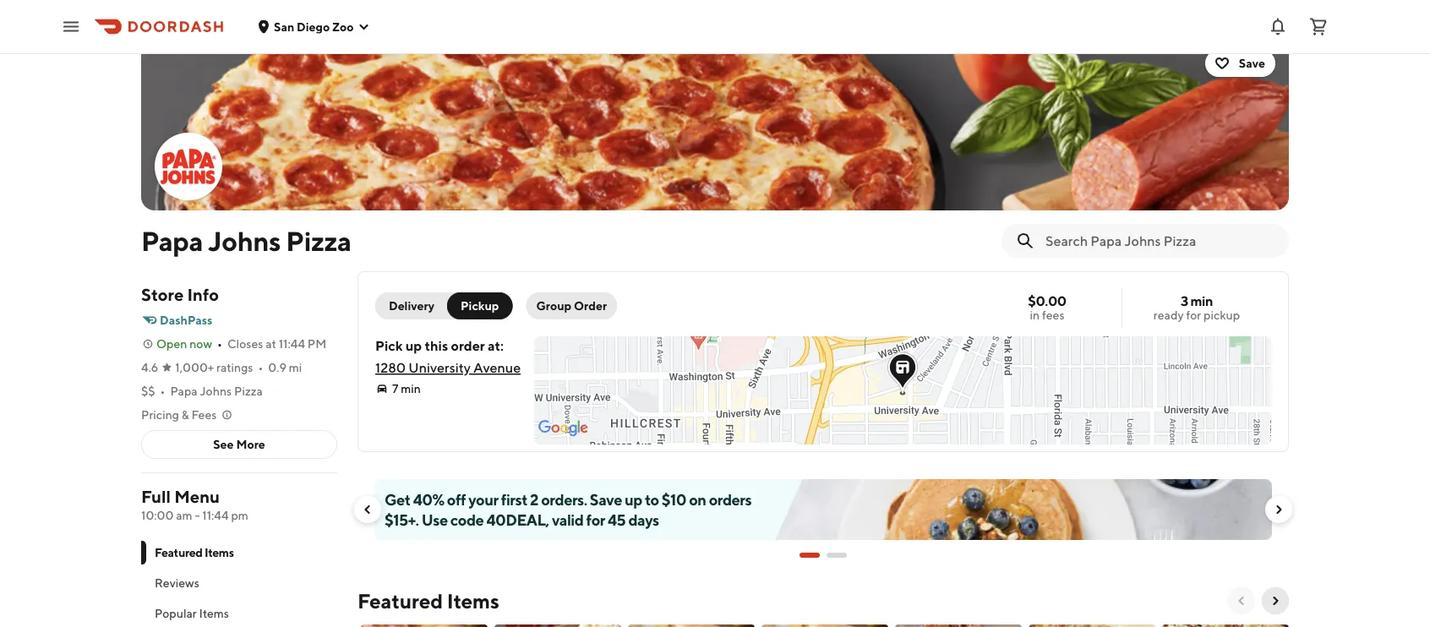 Task type: vqa. For each thing, say whether or not it's contained in the screenshot.
Delivery 'Button'
no



Task type: describe. For each thing, give the bounding box(es) containing it.
1,000+ ratings •
[[175, 361, 263, 374]]

at
[[266, 337, 276, 351]]

$15+.
[[385, 511, 419, 529]]

1 horizontal spatial san
[[274, 19, 294, 33]]

popular items
[[155, 607, 229, 620]]

save inside the get 40% off your first 2 orders. save up to $10 on orders $15+.  use code 40deal, valid for 45 days
[[590, 490, 622, 508]]

group
[[536, 299, 572, 313]]

1 vertical spatial featured items
[[358, 589, 499, 613]]

orders.
[[541, 490, 587, 508]]

0.9
[[268, 361, 287, 374]]

am
[[176, 508, 192, 522]]

0 items, open order cart image
[[1309, 16, 1329, 37]]

use
[[422, 511, 448, 529]]

now
[[190, 337, 212, 351]]

pizza / papa johns pizza
[[255, 19, 379, 30]]

mi
[[289, 361, 302, 374]]

$$
[[141, 384, 155, 398]]

san diego zoo
[[274, 19, 354, 33]]

min for 3
[[1191, 293, 1213, 309]]

40%
[[413, 490, 444, 508]]

1 vertical spatial •
[[258, 361, 263, 374]]

cheesesticks image
[[495, 625, 621, 627]]

store
[[141, 285, 184, 305]]

0 horizontal spatial featured
[[155, 546, 202, 560]]

popular
[[155, 607, 197, 620]]

popular items button
[[141, 598, 337, 627]]

pepperoni pizza image
[[361, 625, 488, 627]]

pick up this order at: 1280 university avenue
[[375, 338, 521, 376]]

0 horizontal spatial san
[[188, 19, 206, 30]]

to
[[645, 490, 659, 508]]

notification bell image
[[1268, 16, 1288, 37]]

group order
[[536, 299, 607, 313]]

pizza link
[[255, 16, 280, 33]]

items up reviews button
[[205, 546, 234, 560]]

3
[[1181, 293, 1188, 309]]

on
[[689, 490, 706, 508]]

order
[[451, 338, 485, 354]]

university
[[409, 360, 471, 376]]

• closes at 11:44 pm
[[217, 337, 327, 351]]

fees
[[191, 408, 217, 422]]

san diego zoo button
[[257, 19, 371, 33]]

pickup
[[461, 299, 499, 313]]

ready
[[1154, 308, 1184, 322]]

menu
[[174, 487, 220, 507]]

see more
[[213, 437, 265, 451]]

Item Search search field
[[1046, 232, 1276, 250]]

full menu 10:00 am - 11:44 pm
[[141, 487, 248, 522]]

pricing & fees button
[[141, 407, 234, 424]]

papa johns pizza
[[141, 225, 351, 257]]

valid
[[552, 511, 584, 529]]

papa for •
[[170, 384, 198, 398]]

featured items heading
[[358, 587, 499, 615]]

7 min
[[392, 382, 421, 396]]

1 vertical spatial papa
[[141, 225, 203, 257]]

/ for pizza
[[287, 19, 292, 30]]

40deal,
[[486, 511, 549, 529]]

save button
[[1205, 50, 1276, 77]]

see
[[213, 437, 234, 451]]

pricing
[[141, 408, 179, 422]]

pricing & fees
[[141, 408, 217, 422]]

fees
[[1042, 308, 1065, 322]]

-
[[195, 508, 200, 522]]

get 40% off your first 2 orders. save up to $10 on orders $15+.  use code 40deal, valid for 45 days
[[385, 490, 752, 529]]

min for 7
[[401, 382, 421, 396]]

$0.00
[[1028, 293, 1067, 309]]

more
[[236, 437, 265, 451]]

save inside 'button'
[[1239, 56, 1265, 70]]

$10
[[662, 490, 686, 508]]

reviews
[[155, 576, 199, 590]]

san diego link
[[188, 16, 236, 33]]

11:44 inside the full menu 10:00 am - 11:44 pm
[[202, 508, 229, 522]]

select promotional banner element
[[800, 540, 847, 571]]

for inside the get 40% off your first 2 orders. save up to $10 on orders $15+.  use code 40deal, valid for 45 days
[[586, 511, 605, 529]]

1 horizontal spatial 11:44
[[279, 337, 305, 351]]

info
[[187, 285, 219, 305]]

up inside pick up this order at: 1280 university avenue
[[405, 338, 422, 354]]

days
[[628, 511, 659, 529]]

&
[[181, 408, 189, 422]]

2
[[530, 490, 539, 508]]

next button of carousel image
[[1272, 503, 1286, 516]]



Task type: locate. For each thing, give the bounding box(es) containing it.
johns up 'info' at the top
[[208, 225, 281, 257]]

7
[[392, 382, 398, 396]]

orders
[[709, 490, 752, 508]]

1 vertical spatial johns
[[208, 225, 281, 257]]

featured up the reviews
[[155, 546, 202, 560]]

min right 7
[[401, 382, 421, 396]]

pick
[[375, 338, 403, 354]]

1 vertical spatial for
[[586, 511, 605, 529]]

ratings
[[216, 361, 253, 374]]

delivery
[[389, 299, 435, 313]]

san right home link
[[188, 19, 206, 30]]

reviews button
[[141, 568, 337, 598]]

1 horizontal spatial min
[[1191, 293, 1213, 309]]

3 min ready for pickup
[[1154, 293, 1240, 322]]

0 horizontal spatial 11:44
[[202, 508, 229, 522]]

items
[[205, 546, 234, 560], [447, 589, 499, 613], [199, 607, 229, 620]]

off
[[447, 490, 466, 508]]

0 vertical spatial up
[[405, 338, 422, 354]]

0 horizontal spatial /
[[176, 19, 181, 30]]

johns
[[324, 19, 352, 30], [208, 225, 281, 257], [200, 384, 232, 398]]

in
[[1030, 308, 1040, 322]]

papa johns pizza image
[[141, 33, 1289, 210], [156, 134, 221, 199]]

1 vertical spatial up
[[625, 490, 642, 508]]

dashpass
[[160, 313, 212, 327]]

• left the 0.9
[[258, 361, 263, 374]]

1 / from the left
[[176, 19, 181, 30]]

at:
[[488, 338, 504, 354]]

11:44 right at
[[279, 337, 305, 351]]

open now
[[156, 337, 212, 351]]

1280 university avenue link
[[375, 360, 521, 376]]

group order button
[[526, 292, 617, 320]]

for inside 3 min ready for pickup
[[1186, 308, 1201, 322]]

0 horizontal spatial diego
[[208, 19, 236, 30]]

this
[[425, 338, 448, 354]]

items inside button
[[199, 607, 229, 620]]

up
[[405, 338, 422, 354], [625, 490, 642, 508]]

1 vertical spatial 11:44
[[202, 508, 229, 522]]

0 horizontal spatial up
[[405, 338, 422, 354]]

pm
[[231, 508, 248, 522]]

0 vertical spatial featured
[[155, 546, 202, 560]]

11:44 right -
[[202, 508, 229, 522]]

Pickup radio
[[447, 292, 513, 320]]

• right '$$'
[[160, 384, 165, 398]]

open menu image
[[61, 16, 81, 37]]

open
[[156, 337, 187, 351]]

store info
[[141, 285, 219, 305]]

1 horizontal spatial /
[[287, 19, 292, 30]]

$$ • papa johns pizza
[[141, 384, 263, 398]]

0 vertical spatial johns
[[324, 19, 352, 30]]

up left the 'this'
[[405, 338, 422, 354]]

next button of carousel image
[[1269, 594, 1282, 608]]

2 horizontal spatial •
[[258, 361, 263, 374]]

1 horizontal spatial save
[[1239, 56, 1265, 70]]

super hawaiian pizza image
[[1162, 625, 1289, 627]]

diego left zoo
[[297, 19, 330, 33]]

0.9 mi
[[268, 361, 302, 374]]

min right '3'
[[1191, 293, 1213, 309]]

1 vertical spatial save
[[590, 490, 622, 508]]

for left 45
[[586, 511, 605, 529]]

/ right home link
[[176, 19, 181, 30]]

0 vertical spatial save
[[1239, 56, 1265, 70]]

cheese pizza image
[[628, 625, 755, 627]]

map region
[[341, 150, 1423, 582]]

1280
[[375, 360, 406, 376]]

see more button
[[142, 431, 336, 458]]

min inside 3 min ready for pickup
[[1191, 293, 1213, 309]]

1 vertical spatial min
[[401, 382, 421, 396]]

johns for pizza / papa johns pizza
[[324, 19, 352, 30]]

0 horizontal spatial save
[[590, 490, 622, 508]]

papa
[[298, 19, 322, 30], [141, 225, 203, 257], [170, 384, 198, 398]]

powered by google image
[[539, 420, 588, 437]]

0 vertical spatial min
[[1191, 293, 1213, 309]]

featured items up pepperoni pizza image
[[358, 589, 499, 613]]

home / san diego
[[141, 19, 236, 30]]

pm
[[308, 337, 327, 351]]

pickup
[[1204, 308, 1240, 322]]

/ for home
[[176, 19, 181, 30]]

2 / from the left
[[287, 19, 292, 30]]

buffalo wings image
[[895, 625, 1022, 627]]

0 horizontal spatial min
[[401, 382, 421, 396]]

featured inside heading
[[358, 589, 443, 613]]

full
[[141, 487, 171, 507]]

1 horizontal spatial for
[[1186, 308, 1201, 322]]

11:44
[[279, 337, 305, 351], [202, 508, 229, 522]]

up inside the get 40% off your first 2 orders. save up to $10 on orders $15+.  use code 40deal, valid for 45 days
[[625, 490, 642, 508]]

for
[[1186, 308, 1201, 322], [586, 511, 605, 529]]

your
[[469, 490, 498, 508]]

pizza
[[255, 19, 280, 30], [354, 19, 379, 30], [286, 225, 351, 257], [234, 384, 263, 398]]

diego left pizza link
[[208, 19, 236, 30]]

papa for /
[[298, 19, 322, 30]]

papa up the "store info"
[[141, 225, 203, 257]]

up left to
[[625, 490, 642, 508]]

1 horizontal spatial featured
[[358, 589, 443, 613]]

0 horizontal spatial •
[[160, 384, 165, 398]]

1 horizontal spatial •
[[217, 337, 222, 351]]

1,000+
[[175, 361, 214, 374]]

johns right pizza link
[[324, 19, 352, 30]]

san
[[188, 19, 206, 30], [274, 19, 294, 33]]

first
[[501, 490, 527, 508]]

2 vertical spatial johns
[[200, 384, 232, 398]]

featured items up the reviews
[[155, 546, 234, 560]]

min
[[1191, 293, 1213, 309], [401, 382, 421, 396]]

0 vertical spatial papa
[[298, 19, 322, 30]]

0 vertical spatial 11:44
[[279, 337, 305, 351]]

$0.00 in fees
[[1028, 293, 1067, 322]]

1 vertical spatial featured
[[358, 589, 443, 613]]

45
[[608, 511, 626, 529]]

previous button of carousel image
[[1235, 594, 1249, 608]]

get
[[385, 490, 410, 508]]

san left zoo
[[274, 19, 294, 33]]

/ right pizza link
[[287, 19, 292, 30]]

zoo
[[332, 19, 354, 33]]

2 vertical spatial •
[[160, 384, 165, 398]]

2 vertical spatial papa
[[170, 384, 198, 398]]

johns down 1,000+ ratings •
[[200, 384, 232, 398]]

items up pepperoni pizza image
[[447, 589, 499, 613]]

Delivery radio
[[375, 292, 458, 320]]

previous button of carousel image
[[361, 503, 374, 516]]

home link
[[141, 16, 170, 33]]

papa left zoo
[[298, 19, 322, 30]]

0 vertical spatial for
[[1186, 308, 1201, 322]]

for right ready
[[1186, 308, 1201, 322]]

items right popular
[[199, 607, 229, 620]]

1 horizontal spatial featured items
[[358, 589, 499, 613]]

10:00
[[141, 508, 174, 522]]

home
[[141, 19, 170, 30]]

0 vertical spatial •
[[217, 337, 222, 351]]

johns for $$ • papa johns pizza
[[200, 384, 232, 398]]

avenue
[[473, 360, 521, 376]]

0 vertical spatial featured items
[[155, 546, 234, 560]]

the works pizza image
[[1029, 625, 1156, 627]]

papa up &
[[170, 384, 198, 398]]

1 horizontal spatial diego
[[297, 19, 330, 33]]

0 horizontal spatial for
[[586, 511, 605, 529]]

4.6
[[141, 361, 158, 374]]

closes
[[227, 337, 263, 351]]

create your own pizza image
[[762, 625, 888, 627]]

•
[[217, 337, 222, 351], [258, 361, 263, 374], [160, 384, 165, 398]]

save
[[1239, 56, 1265, 70], [590, 490, 622, 508]]

code
[[450, 511, 484, 529]]

1 horizontal spatial up
[[625, 490, 642, 508]]

items inside heading
[[447, 589, 499, 613]]

0 horizontal spatial featured items
[[155, 546, 234, 560]]

• right 'now'
[[217, 337, 222, 351]]

order methods option group
[[375, 292, 513, 320]]

featured up pepperoni pizza image
[[358, 589, 443, 613]]

order
[[574, 299, 607, 313]]



